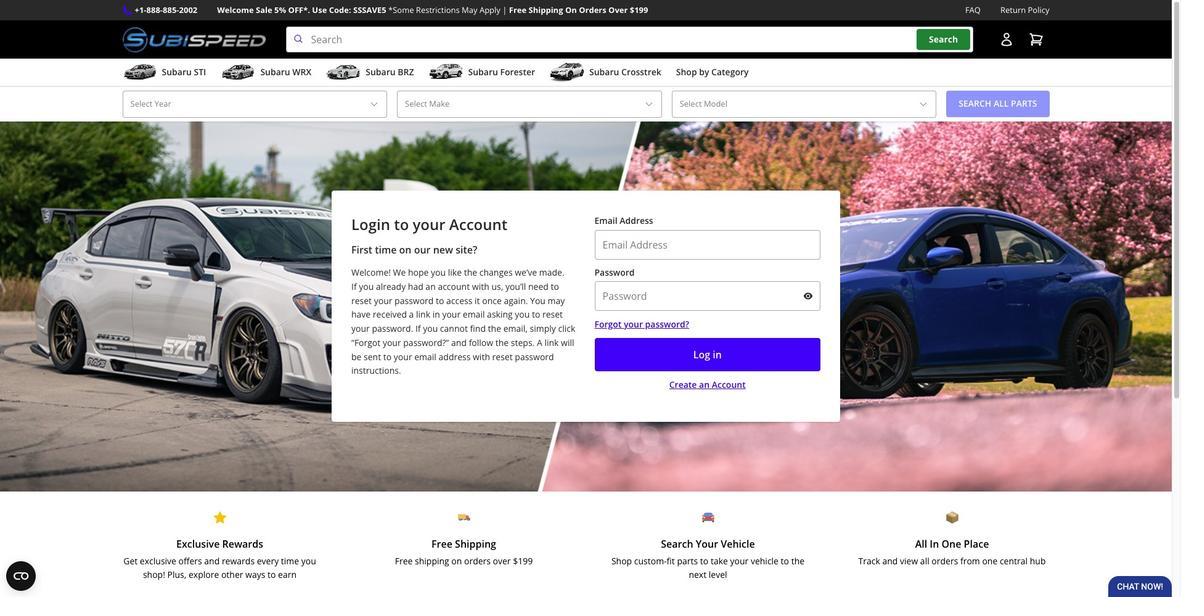 Task type: describe. For each thing, give the bounding box(es) containing it.
access
[[447, 295, 473, 306]]

sti
[[194, 66, 206, 78]]

1 vertical spatial an
[[700, 379, 710, 391]]

first time on our new site?
[[352, 243, 478, 257]]

site?
[[456, 243, 478, 257]]

code:
[[329, 4, 351, 15]]

be
[[352, 351, 362, 362]]

subaru brz button
[[326, 61, 414, 86]]

orders inside all in one place track and view all orders from one central hub
[[932, 555, 959, 567]]

time inside the exclusive rewards get exclusive offers and rewards every time you shop! plus, explore other ways to earn
[[281, 555, 299, 567]]

+1-888-885-2002 link
[[135, 4, 198, 17]]

search vehicle image
[[702, 511, 715, 523]]

sent
[[364, 351, 381, 362]]

sssave5
[[353, 4, 387, 15]]

0 vertical spatial on
[[399, 243, 412, 257]]

an inside welcome! we hope you like the changes we've made. if you already had an account with us, you'll need to reset your password to access it once again. you may have received a link in your email asking you to reset your password. if you cannot find the email, simply click "forgot your password?" and follow the steps. a link will be sent to your email address with reset password instructions.
[[426, 281, 436, 292]]

1 vertical spatial email
[[415, 351, 437, 362]]

your down password.
[[383, 337, 401, 348]]

subaru for subaru crosstrek
[[590, 66, 620, 78]]

and for exclusive rewards
[[204, 555, 220, 567]]

in
[[930, 537, 940, 551]]

already
[[376, 281, 406, 292]]

forgot your password? link
[[595, 318, 821, 331]]

shipping image
[[458, 511, 470, 523]]

you left like
[[431, 267, 446, 278]]

exclusive
[[140, 555, 176, 567]]

and inside welcome! we hope you like the changes we've made. if you already had an account with us, you'll need to reset your password to access it once again. you may have received a link in your email asking you to reset your password. if you cannot find the email, simply click "forgot your password?" and follow the steps. a link will be sent to your email address with reset password instructions.
[[452, 337, 467, 348]]

create
[[670, 379, 697, 391]]

button image
[[1000, 32, 1014, 47]]

toggle password visibility image
[[804, 291, 814, 301]]

2 horizontal spatial reset
[[543, 309, 563, 320]]

885-
[[163, 4, 179, 15]]

crosstrek
[[622, 66, 662, 78]]

have
[[352, 309, 371, 320]]

faq
[[966, 4, 981, 15]]

your down password?"
[[394, 351, 412, 362]]

you down "again." at the left
[[515, 309, 530, 320]]

forgot
[[595, 318, 622, 330]]

subaru sti
[[162, 66, 206, 78]]

subaru crosstrek
[[590, 66, 662, 78]]

to left the access on the left
[[436, 295, 444, 306]]

subaru wrx button
[[221, 61, 312, 86]]

central
[[1001, 555, 1028, 567]]

we've
[[515, 267, 537, 278]]

cannot
[[440, 323, 468, 334]]

offers
[[179, 555, 202, 567]]

0 vertical spatial password
[[395, 295, 434, 306]]

made.
[[540, 267, 565, 278]]

1 horizontal spatial account
[[712, 379, 746, 391]]

shop inside dropdown button
[[677, 66, 697, 78]]

subaru for subaru forester
[[468, 66, 498, 78]]

Password password field
[[595, 281, 821, 311]]

brz
[[398, 66, 414, 78]]

your up 'our'
[[413, 214, 446, 234]]

explore
[[189, 569, 219, 581]]

take
[[711, 555, 728, 567]]

subaru brz
[[366, 66, 414, 78]]

policy
[[1029, 4, 1050, 15]]

shipping inside free shipping free shipping on orders over $199
[[455, 537, 497, 551]]

on inside free shipping free shipping on orders over $199
[[452, 555, 462, 567]]

select make image
[[644, 99, 654, 109]]

account
[[438, 281, 470, 292]]

off*.
[[288, 4, 310, 15]]

1 horizontal spatial reset
[[493, 351, 513, 362]]

you down the welcome!
[[359, 281, 374, 292]]

0 vertical spatial $199
[[630, 4, 649, 15]]

you'll
[[506, 281, 526, 292]]

email address
[[595, 215, 654, 226]]

return
[[1001, 4, 1027, 15]]

|
[[503, 4, 507, 15]]

place
[[965, 537, 990, 551]]

level
[[709, 569, 728, 581]]

1 horizontal spatial password
[[515, 351, 554, 362]]

vehicle
[[721, 537, 755, 551]]

address
[[439, 351, 471, 362]]

we
[[393, 267, 406, 278]]

subaru for subaru sti
[[162, 66, 192, 78]]

exclusive
[[176, 537, 220, 551]]

0 vertical spatial email
[[463, 309, 485, 320]]

create an account link
[[670, 379, 746, 391]]

your down have
[[352, 323, 370, 334]]

free shipping free shipping on orders over $199
[[395, 537, 533, 567]]

a collage of action shots of vehicles image
[[0, 121, 1173, 491]]

0 vertical spatial if
[[352, 281, 357, 292]]

welcome sale 5% off*. use code: sssave5
[[217, 4, 387, 15]]

*some restrictions may apply | free shipping on orders over $199
[[389, 4, 649, 15]]

shop!
[[143, 569, 165, 581]]

0 vertical spatial shipping
[[529, 4, 564, 15]]

a
[[537, 337, 543, 348]]

find
[[470, 323, 486, 334]]

hope
[[408, 267, 429, 278]]

once
[[483, 295, 502, 306]]

get
[[123, 555, 138, 567]]

next
[[689, 569, 707, 581]]

*some
[[389, 4, 414, 15]]

forester
[[501, 66, 535, 78]]

a subaru sti thumbnail image image
[[122, 63, 157, 82]]

from
[[961, 555, 981, 567]]

subispeed logo image
[[122, 27, 266, 53]]

to inside the exclusive rewards get exclusive offers and rewards every time you shop! plus, explore other ways to earn
[[268, 569, 276, 581]]

email
[[595, 215, 618, 226]]

wrx
[[293, 66, 312, 78]]

login to your account
[[352, 214, 508, 234]]

hub
[[1031, 555, 1047, 567]]

welcome! we hope you like the changes we've made. if you already had an account with us, you'll need to reset your password to access it once again. you may have received a link in your email asking you to reset your password. if you cannot find the email, simply click "forgot your password?" and follow the steps. a link will be sent to your email address with reset password instructions.
[[352, 267, 576, 376]]

0 vertical spatial account
[[450, 214, 508, 234]]

search for search your vehicle shop custom-fit parts to take your vehicle to the next level
[[661, 537, 694, 551]]

view
[[901, 555, 919, 567]]

over
[[493, 555, 511, 567]]

to down you
[[532, 309, 541, 320]]

plus,
[[167, 569, 187, 581]]

asking
[[487, 309, 513, 320]]

a
[[409, 309, 414, 320]]

$199 inside free shipping free shipping on orders over $199
[[513, 555, 533, 567]]

2 vertical spatial free
[[395, 555, 413, 567]]



Task type: vqa. For each thing, say whether or not it's contained in the screenshot.


Task type: locate. For each thing, give the bounding box(es) containing it.
one
[[983, 555, 998, 567]]

0 vertical spatial link
[[416, 309, 431, 320]]

on right shipping
[[452, 555, 462, 567]]

you up password?"
[[423, 323, 438, 334]]

1 vertical spatial reset
[[543, 309, 563, 320]]

1 vertical spatial shipping
[[455, 537, 497, 551]]

in inside forgot your password? log in
[[713, 348, 722, 362]]

the right like
[[464, 267, 478, 278]]

rewards
[[222, 555, 255, 567]]

and left view
[[883, 555, 898, 567]]

welcome
[[217, 4, 254, 15]]

need
[[529, 281, 549, 292]]

a subaru wrx thumbnail image image
[[221, 63, 256, 82]]

0 horizontal spatial in
[[433, 309, 440, 320]]

like
[[448, 267, 462, 278]]

0 horizontal spatial an
[[426, 281, 436, 292]]

2 vertical spatial reset
[[493, 351, 513, 362]]

your up cannot
[[443, 309, 461, 320]]

0 vertical spatial in
[[433, 309, 440, 320]]

to
[[394, 214, 409, 234], [551, 281, 559, 292], [436, 295, 444, 306], [532, 309, 541, 320], [384, 351, 392, 362], [701, 555, 709, 567], [781, 555, 790, 567], [268, 569, 276, 581]]

the down asking
[[488, 323, 502, 334]]

a subaru forester thumbnail image image
[[429, 63, 464, 82]]

1 horizontal spatial if
[[416, 323, 421, 334]]

subaru left brz
[[366, 66, 396, 78]]

1 horizontal spatial time
[[375, 243, 397, 257]]

rewards image
[[214, 511, 226, 523]]

it
[[475, 295, 480, 306]]

click
[[559, 323, 576, 334]]

reset down steps.
[[493, 351, 513, 362]]

to down every
[[268, 569, 276, 581]]

time up earn
[[281, 555, 299, 567]]

and
[[452, 337, 467, 348], [204, 555, 220, 567], [883, 555, 898, 567]]

account down log in button
[[712, 379, 746, 391]]

you right every
[[301, 555, 316, 567]]

changes
[[480, 267, 513, 278]]

password?
[[646, 318, 690, 330]]

subaru left forester
[[468, 66, 498, 78]]

Select Make button
[[397, 91, 662, 118]]

custom-
[[635, 555, 667, 567]]

orders
[[464, 555, 491, 567], [932, 555, 959, 567]]

0 horizontal spatial reset
[[352, 295, 372, 306]]

to right vehicle
[[781, 555, 790, 567]]

had
[[408, 281, 424, 292]]

reset
[[352, 295, 372, 306], [543, 309, 563, 320], [493, 351, 513, 362]]

the down email,
[[496, 337, 509, 348]]

888-
[[147, 4, 163, 15]]

1 horizontal spatial and
[[452, 337, 467, 348]]

apply
[[480, 4, 501, 15]]

Select Year button
[[122, 91, 387, 118]]

2 orders from the left
[[932, 555, 959, 567]]

1 vertical spatial password
[[515, 351, 554, 362]]

subaru for subaru wrx
[[261, 66, 290, 78]]

simply
[[530, 323, 556, 334]]

shipping
[[529, 4, 564, 15], [455, 537, 497, 551]]

to up may
[[551, 281, 559, 292]]

0 vertical spatial an
[[426, 281, 436, 292]]

0 horizontal spatial account
[[450, 214, 508, 234]]

subaru for subaru brz
[[366, 66, 396, 78]]

steps.
[[511, 337, 535, 348]]

shop inside search your vehicle shop custom-fit parts to take your vehicle to the next level
[[612, 555, 632, 567]]

subaru left wrx
[[261, 66, 290, 78]]

the right vehicle
[[792, 555, 805, 567]]

subaru left the crosstrek
[[590, 66, 620, 78]]

shop by category button
[[677, 61, 749, 86]]

1 horizontal spatial email
[[463, 309, 485, 320]]

shop left custom-
[[612, 555, 632, 567]]

earn
[[278, 569, 297, 581]]

0 vertical spatial reset
[[352, 295, 372, 306]]

all
[[916, 537, 928, 551]]

0 vertical spatial shop
[[677, 66, 697, 78]]

in inside welcome! we hope you like the changes we've made. if you already had an account with us, you'll need to reset your password to access it once again. you may have received a link in your email asking you to reset your password. if you cannot find the email, simply click "forgot your password?" and follow the steps. a link will be sent to your email address with reset password instructions.
[[433, 309, 440, 320]]

orders
[[579, 4, 607, 15]]

received
[[373, 309, 407, 320]]

and up address
[[452, 337, 467, 348]]

shop left by
[[677, 66, 697, 78]]

your inside search your vehicle shop custom-fit parts to take your vehicle to the next level
[[731, 555, 749, 567]]

Email Address text field
[[595, 230, 821, 259]]

0 horizontal spatial shipping
[[455, 537, 497, 551]]

follow
[[469, 337, 494, 348]]

1 horizontal spatial $199
[[630, 4, 649, 15]]

0 horizontal spatial shop
[[612, 555, 632, 567]]

search for search
[[930, 34, 959, 45]]

category
[[712, 66, 749, 78]]

your down "vehicle"
[[731, 555, 749, 567]]

all in one image
[[947, 511, 959, 523]]

+1-888-885-2002
[[135, 4, 198, 15]]

email down it
[[463, 309, 485, 320]]

1 horizontal spatial link
[[545, 337, 559, 348]]

a subaru crosstrek thumbnail image image
[[550, 63, 585, 82]]

1 vertical spatial time
[[281, 555, 299, 567]]

to right 'sent'
[[384, 351, 392, 362]]

on
[[399, 243, 412, 257], [452, 555, 462, 567]]

1 vertical spatial search
[[661, 537, 694, 551]]

select model image
[[919, 99, 929, 109]]

to left take
[[701, 555, 709, 567]]

an
[[426, 281, 436, 292], [700, 379, 710, 391]]

log in button
[[595, 338, 821, 372]]

2 subaru from the left
[[261, 66, 290, 78]]

the
[[464, 267, 478, 278], [488, 323, 502, 334], [496, 337, 509, 348], [792, 555, 805, 567]]

0 horizontal spatial email
[[415, 351, 437, 362]]

and inside the exclusive rewards get exclusive offers and rewards every time you shop! plus, explore other ways to earn
[[204, 555, 220, 567]]

1 vertical spatial in
[[713, 348, 722, 362]]

rewards
[[222, 537, 263, 551]]

in right a
[[433, 309, 440, 320]]

1 vertical spatial free
[[432, 537, 453, 551]]

free left shipping
[[395, 555, 413, 567]]

1 horizontal spatial search
[[930, 34, 959, 45]]

email down password?"
[[415, 351, 437, 362]]

1 vertical spatial link
[[545, 337, 559, 348]]

first
[[352, 243, 373, 257]]

with up it
[[472, 281, 490, 292]]

search your vehicle shop custom-fit parts to take your vehicle to the next level
[[612, 537, 805, 581]]

forgot your password? log in
[[595, 318, 722, 362]]

1 horizontal spatial shop
[[677, 66, 697, 78]]

reset up have
[[352, 295, 372, 306]]

search button
[[917, 29, 971, 50]]

$199 right the over
[[630, 4, 649, 15]]

1 vertical spatial if
[[416, 323, 421, 334]]

0 horizontal spatial password
[[395, 295, 434, 306]]

you inside the exclusive rewards get exclusive offers and rewards every time you shop! plus, explore other ways to earn
[[301, 555, 316, 567]]

shop
[[677, 66, 697, 78], [612, 555, 632, 567]]

login
[[352, 214, 390, 234]]

1 horizontal spatial orders
[[932, 555, 959, 567]]

2 horizontal spatial free
[[509, 4, 527, 15]]

fit
[[667, 555, 675, 567]]

2002
[[179, 4, 198, 15]]

your up received
[[374, 295, 393, 306]]

in right "log"
[[713, 348, 722, 362]]

if up password?"
[[416, 323, 421, 334]]

password down had
[[395, 295, 434, 306]]

your inside forgot your password? log in
[[624, 318, 643, 330]]

0 horizontal spatial and
[[204, 555, 220, 567]]

us,
[[492, 281, 504, 292]]

a subaru brz thumbnail image image
[[326, 63, 361, 82]]

search inside button
[[930, 34, 959, 45]]

$199 right over
[[513, 555, 533, 567]]

orders down one
[[932, 555, 959, 567]]

exclusive rewards get exclusive offers and rewards every time you shop! plus, explore other ways to earn
[[123, 537, 316, 581]]

may
[[548, 295, 565, 306]]

our
[[414, 243, 431, 257]]

all in one place track and view all orders from one central hub
[[859, 537, 1047, 567]]

shipping down shipping icon
[[455, 537, 497, 551]]

orders left over
[[464, 555, 491, 567]]

in
[[433, 309, 440, 320], [713, 348, 722, 362]]

0 horizontal spatial free
[[395, 555, 413, 567]]

0 horizontal spatial time
[[281, 555, 299, 567]]

parts
[[678, 555, 698, 567]]

return policy
[[1001, 4, 1050, 15]]

time
[[375, 243, 397, 257], [281, 555, 299, 567]]

time right first
[[375, 243, 397, 257]]

0 horizontal spatial $199
[[513, 555, 533, 567]]

5%
[[275, 4, 286, 15]]

1 vertical spatial $199
[[513, 555, 533, 567]]

with
[[472, 281, 490, 292], [473, 351, 490, 362]]

and inside all in one place track and view all orders from one central hub
[[883, 555, 898, 567]]

1 horizontal spatial free
[[432, 537, 453, 551]]

open widget image
[[6, 561, 36, 591]]

password
[[595, 266, 635, 278]]

search input field
[[286, 27, 974, 53]]

0 horizontal spatial search
[[661, 537, 694, 551]]

reset down may
[[543, 309, 563, 320]]

with down follow
[[473, 351, 490, 362]]

5 subaru from the left
[[590, 66, 620, 78]]

ways
[[246, 569, 266, 581]]

every
[[257, 555, 279, 567]]

password down a
[[515, 351, 554, 362]]

faq link
[[966, 4, 981, 17]]

1 vertical spatial with
[[473, 351, 490, 362]]

search inside search your vehicle shop custom-fit parts to take your vehicle to the next level
[[661, 537, 694, 551]]

email,
[[504, 323, 528, 334]]

subaru wrx
[[261, 66, 312, 78]]

account up site?
[[450, 214, 508, 234]]

sale
[[256, 4, 272, 15]]

if down the welcome!
[[352, 281, 357, 292]]

if
[[352, 281, 357, 292], [416, 323, 421, 334]]

3 subaru from the left
[[366, 66, 396, 78]]

select year image
[[370, 99, 379, 109]]

instructions.
[[352, 365, 401, 376]]

account
[[450, 214, 508, 234], [712, 379, 746, 391]]

free up shipping
[[432, 537, 453, 551]]

use
[[312, 4, 327, 15]]

0 horizontal spatial on
[[399, 243, 412, 257]]

0 vertical spatial free
[[509, 4, 527, 15]]

search
[[930, 34, 959, 45], [661, 537, 694, 551]]

1 horizontal spatial an
[[700, 379, 710, 391]]

1 vertical spatial account
[[712, 379, 746, 391]]

0 horizontal spatial orders
[[464, 555, 491, 567]]

shipping left on
[[529, 4, 564, 15]]

Select Model button
[[672, 91, 937, 118]]

0 vertical spatial search
[[930, 34, 959, 45]]

new
[[433, 243, 453, 257]]

1 subaru from the left
[[162, 66, 192, 78]]

password.
[[372, 323, 413, 334]]

subaru left sti
[[162, 66, 192, 78]]

shipping
[[415, 555, 450, 567]]

on left 'our'
[[399, 243, 412, 257]]

subaru
[[162, 66, 192, 78], [261, 66, 290, 78], [366, 66, 396, 78], [468, 66, 498, 78], [590, 66, 620, 78]]

vehicle
[[751, 555, 779, 567]]

4 subaru from the left
[[468, 66, 498, 78]]

the inside search your vehicle shop custom-fit parts to take your vehicle to the next level
[[792, 555, 805, 567]]

$199
[[630, 4, 649, 15], [513, 555, 533, 567]]

0 horizontal spatial link
[[416, 309, 431, 320]]

1 horizontal spatial in
[[713, 348, 722, 362]]

1 vertical spatial shop
[[612, 555, 632, 567]]

subaru crosstrek button
[[550, 61, 662, 86]]

by
[[700, 66, 710, 78]]

free right |
[[509, 4, 527, 15]]

1 horizontal spatial on
[[452, 555, 462, 567]]

and up explore
[[204, 555, 220, 567]]

orders inside free shipping free shipping on orders over $199
[[464, 555, 491, 567]]

to up the first time on our new site?
[[394, 214, 409, 234]]

"forgot
[[352, 337, 381, 348]]

+1-
[[135, 4, 147, 15]]

your
[[696, 537, 719, 551]]

other
[[221, 569, 243, 581]]

an right create
[[700, 379, 710, 391]]

and for all in one place
[[883, 555, 898, 567]]

0 vertical spatial time
[[375, 243, 397, 257]]

welcome!
[[352, 267, 391, 278]]

1 horizontal spatial shipping
[[529, 4, 564, 15]]

1 orders from the left
[[464, 555, 491, 567]]

your right forgot
[[624, 318, 643, 330]]

2 horizontal spatial and
[[883, 555, 898, 567]]

1 vertical spatial on
[[452, 555, 462, 567]]

an right had
[[426, 281, 436, 292]]

0 vertical spatial with
[[472, 281, 490, 292]]

will
[[561, 337, 575, 348]]

0 horizontal spatial if
[[352, 281, 357, 292]]

password?"
[[404, 337, 449, 348]]



